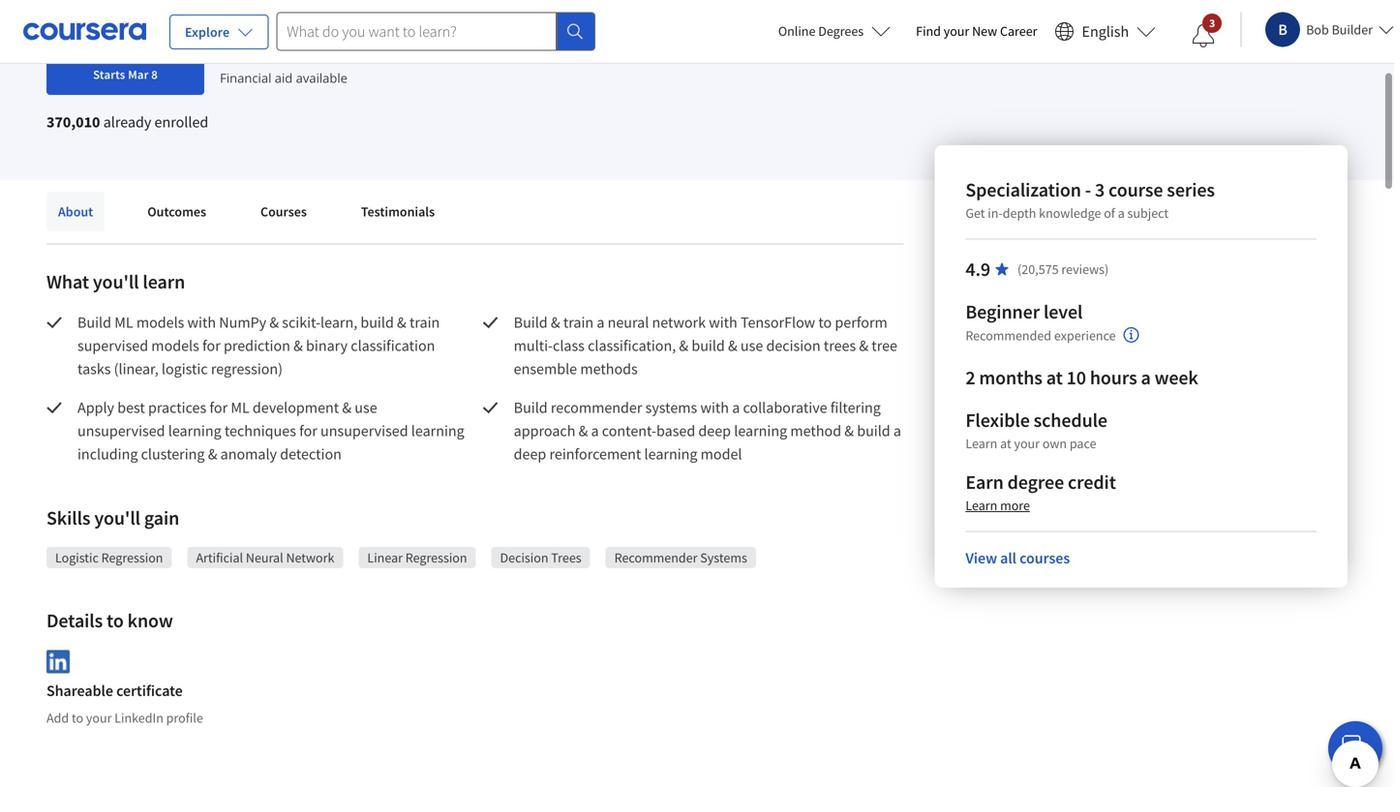 Task type: vqa. For each thing, say whether or not it's contained in the screenshot.
Aid
yes



Task type: locate. For each thing, give the bounding box(es) containing it.
0 horizontal spatial deep
[[514, 444, 546, 464]]

10
[[1067, 365, 1086, 390]]

in-
[[988, 204, 1003, 222]]

specialization - 3 course series get in-depth knowledge of a subject
[[966, 178, 1215, 222]]

english
[[1082, 22, 1129, 41]]

3
[[1209, 15, 1216, 30], [1095, 178, 1105, 202]]

train up class
[[563, 313, 594, 332]]

1 horizontal spatial use
[[741, 336, 763, 355]]

your down shareable
[[86, 709, 112, 726]]

chat with us image
[[1340, 733, 1371, 764]]

gain
[[144, 506, 179, 530]]

learn
[[966, 435, 998, 452], [966, 497, 998, 514]]

explore
[[185, 23, 230, 41]]

0 horizontal spatial 3
[[1095, 178, 1105, 202]]

for
[[241, 42, 257, 60], [121, 46, 141, 65], [202, 336, 221, 355], [210, 398, 228, 417], [299, 421, 317, 441]]

deep up model on the bottom
[[698, 421, 731, 441]]

0 vertical spatial ml
[[114, 313, 133, 332]]

& down network at the top of the page
[[679, 336, 689, 355]]

network
[[652, 313, 706, 332]]

4.9
[[966, 257, 991, 281]]

your left own
[[1014, 435, 1040, 452]]

hours
[[1090, 365, 1137, 390]]

classification
[[351, 336, 435, 355]]

models down the "learn"
[[136, 313, 184, 332]]

what you'll learn
[[46, 270, 185, 294]]

with
[[187, 313, 216, 332], [709, 313, 738, 332], [700, 398, 729, 417]]

0 vertical spatial build
[[361, 313, 394, 332]]

with left numpy
[[187, 313, 216, 332]]

& left tree
[[859, 336, 869, 355]]

build up supervised
[[77, 313, 111, 332]]

2 regression from the left
[[405, 549, 467, 566]]

build inside build & train a neural network with tensorflow to perform multi-class classification, & build & use decision trees & tree ensemble methods
[[514, 313, 548, 332]]

1 vertical spatial you'll
[[94, 506, 140, 530]]

0 vertical spatial at
[[1046, 365, 1063, 390]]

0 horizontal spatial unsupervised
[[77, 421, 165, 441]]

online degrees button
[[763, 10, 906, 52]]

0 horizontal spatial ml
[[114, 313, 133, 332]]

your left 7-
[[369, 42, 395, 60]]

testimonials
[[361, 203, 435, 220]]

learn down earn in the right of the page
[[966, 497, 998, 514]]

with right network at the top of the page
[[709, 313, 738, 332]]

0 vertical spatial you'll
[[93, 270, 139, 294]]

you'll left the "learn"
[[93, 270, 139, 294]]

0 horizontal spatial at
[[1000, 435, 1011, 452]]

to up the trees
[[818, 313, 832, 332]]

shareable certificate add to your linkedin profile
[[46, 681, 203, 726]]

0 vertical spatial deep
[[698, 421, 731, 441]]

1 horizontal spatial build
[[692, 336, 725, 355]]

8
[[151, 67, 158, 82]]

your inside try for free: enroll to start your 7-day full access free trial financial aid available
[[369, 42, 395, 60]]

recommender
[[614, 549, 698, 566]]

free:
[[259, 42, 287, 60]]

1 horizontal spatial unsupervised
[[321, 421, 408, 441]]

for right try
[[241, 42, 257, 60]]

ml up techniques on the left bottom
[[231, 398, 250, 417]]

explore button
[[169, 15, 268, 49]]

learn down flexible
[[966, 435, 998, 452]]

2 learn from the top
[[966, 497, 998, 514]]

your right find
[[944, 22, 969, 40]]

to right add
[[72, 709, 83, 726]]

use down tensorflow
[[741, 336, 763, 355]]

a up reinforcement
[[591, 421, 599, 441]]

regression right linear
[[405, 549, 467, 566]]

& up reinforcement
[[579, 421, 588, 441]]

numpy
[[219, 313, 266, 332]]

enroll up starts
[[77, 46, 118, 65]]

regression down skills you'll gain
[[101, 549, 163, 566]]

& left scikit-
[[269, 313, 279, 332]]

1 vertical spatial build
[[692, 336, 725, 355]]

financial
[[220, 69, 271, 86]]

development
[[253, 398, 339, 417]]

to left start
[[326, 42, 338, 60]]

train
[[410, 313, 440, 332], [563, 313, 594, 332]]

1 horizontal spatial enroll
[[290, 42, 323, 60]]

1 horizontal spatial at
[[1046, 365, 1063, 390]]

build down filtering
[[857, 421, 890, 441]]

build inside build ml models with numpy & scikit-learn, build & train supervised models for prediction & binary classification tasks (linear, logistic regression)
[[77, 313, 111, 332]]

use
[[741, 336, 763, 355], [355, 398, 377, 417]]

find your new career link
[[906, 19, 1047, 44]]

day
[[408, 42, 429, 60]]

course
[[1109, 178, 1163, 202]]

a left the neural
[[597, 313, 605, 332]]

(20,575
[[1018, 260, 1059, 278]]

enroll inside try for free: enroll to start your 7-day full access free trial financial aid available
[[290, 42, 323, 60]]

3 inside dropdown button
[[1209, 15, 1216, 30]]

schedule
[[1034, 408, 1108, 432]]

370,010
[[46, 112, 100, 132]]

for right practices
[[210, 398, 228, 417]]

enroll up available
[[290, 42, 323, 60]]

3 right -
[[1095, 178, 1105, 202]]

1 vertical spatial at
[[1000, 435, 1011, 452]]

train up classification
[[410, 313, 440, 332]]

model
[[701, 444, 742, 464]]

career
[[1000, 22, 1037, 40]]

earn
[[966, 470, 1004, 494]]

None search field
[[276, 12, 595, 51]]

build down network at the top of the page
[[692, 336, 725, 355]]

methods
[[580, 359, 638, 379]]

1 vertical spatial learn
[[966, 497, 998, 514]]

1 regression from the left
[[101, 549, 163, 566]]

tasks
[[77, 359, 111, 379]]

build up 'approach'
[[514, 398, 548, 417]]

a inside build & train a neural network with tensorflow to perform multi-class classification, & build & use decision trees & tree ensemble methods
[[597, 313, 605, 332]]

0 vertical spatial 3
[[1209, 15, 1216, 30]]

2 train from the left
[[563, 313, 594, 332]]

1 horizontal spatial 3
[[1209, 15, 1216, 30]]

0 vertical spatial use
[[741, 336, 763, 355]]

ensemble
[[514, 359, 577, 379]]

courses link
[[249, 192, 318, 231]]

classification,
[[588, 336, 676, 355]]

1 train from the left
[[410, 313, 440, 332]]

ml up supervised
[[114, 313, 133, 332]]

try for free: enroll to start your 7-day full access free trial financial aid available
[[220, 42, 540, 86]]

1 vertical spatial ml
[[231, 398, 250, 417]]

0 vertical spatial models
[[136, 313, 184, 332]]

What do you want to learn? text field
[[276, 12, 557, 51]]

0 vertical spatial learn
[[966, 435, 998, 452]]

decision trees
[[500, 549, 582, 566]]

build inside build recommender systems with a collaborative filtering approach & a content-based deep learning method & build a deep reinforcement learning model
[[514, 398, 548, 417]]

1 vertical spatial models
[[151, 336, 199, 355]]

use down classification
[[355, 398, 377, 417]]

you'll up "logistic regression"
[[94, 506, 140, 530]]

free
[[144, 46, 173, 65]]

build
[[77, 313, 111, 332], [514, 313, 548, 332], [514, 398, 548, 417]]

0 horizontal spatial train
[[410, 313, 440, 332]]

credit
[[1068, 470, 1116, 494]]

new
[[972, 22, 997, 40]]

learn,
[[321, 313, 357, 332]]

enroll inside enroll for free starts mar 8
[[77, 46, 118, 65]]

&
[[269, 313, 279, 332], [397, 313, 406, 332], [551, 313, 560, 332], [293, 336, 303, 355], [679, 336, 689, 355], [728, 336, 738, 355], [859, 336, 869, 355], [342, 398, 352, 417], [579, 421, 588, 441], [845, 421, 854, 441], [208, 444, 217, 464]]

1 learn from the top
[[966, 435, 998, 452]]

at left 10
[[1046, 365, 1063, 390]]

for up detection
[[299, 421, 317, 441]]

with right systems
[[700, 398, 729, 417]]

unsupervised up detection
[[321, 421, 408, 441]]

you'll for skills
[[94, 506, 140, 530]]

2 vertical spatial build
[[857, 421, 890, 441]]

1 horizontal spatial regression
[[405, 549, 467, 566]]

0 horizontal spatial use
[[355, 398, 377, 417]]

& up class
[[551, 313, 560, 332]]

use inside build & train a neural network with tensorflow to perform multi-class classification, & build & use decision trees & tree ensemble methods
[[741, 336, 763, 355]]

a
[[1118, 204, 1125, 222], [597, 313, 605, 332], [1141, 365, 1151, 390], [732, 398, 740, 417], [591, 421, 599, 441], [894, 421, 901, 441]]

b
[[1278, 20, 1288, 39]]

degrees
[[818, 22, 864, 40]]

build up classification
[[361, 313, 394, 332]]

for up logistic
[[202, 336, 221, 355]]

your inside flexible schedule learn at your own pace
[[1014, 435, 1040, 452]]

1 horizontal spatial deep
[[698, 421, 731, 441]]

you'll for what
[[93, 270, 139, 294]]

build for build ml models with numpy & scikit-learn, build & train supervised models for prediction & binary classification tasks (linear, logistic regression)
[[77, 313, 111, 332]]

courses
[[1020, 548, 1070, 568]]

1 horizontal spatial ml
[[231, 398, 250, 417]]

models up logistic
[[151, 336, 199, 355]]

(20,575 reviews)
[[1018, 260, 1109, 278]]

a up model on the bottom
[[732, 398, 740, 417]]

0 horizontal spatial enroll
[[77, 46, 118, 65]]

with inside build ml models with numpy & scikit-learn, build & train supervised models for prediction & binary classification tasks (linear, logistic regression)
[[187, 313, 216, 332]]

deep down 'approach'
[[514, 444, 546, 464]]

with inside build recommender systems with a collaborative filtering approach & a content-based deep learning method & build a deep reinforcement learning model
[[700, 398, 729, 417]]

online
[[778, 22, 816, 40]]

experience
[[1054, 327, 1116, 344]]

logistic regression
[[55, 549, 163, 566]]

for up mar at top
[[121, 46, 141, 65]]

ml
[[114, 313, 133, 332], [231, 398, 250, 417]]

learn more link
[[966, 497, 1030, 514]]

artificial neural network
[[196, 549, 334, 566]]

& right the development
[[342, 398, 352, 417]]

view
[[966, 548, 997, 568]]

train inside build & train a neural network with tensorflow to perform multi-class classification, & build & use decision trees & tree ensemble methods
[[563, 313, 594, 332]]

train inside build ml models with numpy & scikit-learn, build & train supervised models for prediction & binary classification tasks (linear, logistic regression)
[[410, 313, 440, 332]]

week
[[1155, 365, 1198, 390]]

1 vertical spatial use
[[355, 398, 377, 417]]

0 horizontal spatial build
[[361, 313, 394, 332]]

unsupervised
[[77, 421, 165, 441], [321, 421, 408, 441]]

2 horizontal spatial build
[[857, 421, 890, 441]]

build up multi-
[[514, 313, 548, 332]]

about
[[58, 203, 93, 220]]

at
[[1046, 365, 1063, 390], [1000, 435, 1011, 452]]

reviews)
[[1061, 260, 1109, 278]]

view all courses link
[[966, 548, 1070, 568]]

about link
[[46, 192, 105, 231]]

1 vertical spatial 3
[[1095, 178, 1105, 202]]

a right of
[[1118, 204, 1125, 222]]

unsupervised down 'best'
[[77, 421, 165, 441]]

1 horizontal spatial train
[[563, 313, 594, 332]]

3 left b
[[1209, 15, 1216, 30]]

at down flexible
[[1000, 435, 1011, 452]]

& left decision
[[728, 336, 738, 355]]

what
[[46, 270, 89, 294]]

series
[[1167, 178, 1215, 202]]

0 horizontal spatial regression
[[101, 549, 163, 566]]

systems
[[645, 398, 697, 417]]

more
[[1000, 497, 1030, 514]]

network
[[286, 549, 334, 566]]

a inside specialization - 3 course series get in-depth knowledge of a subject
[[1118, 204, 1125, 222]]

already
[[103, 112, 151, 132]]



Task type: describe. For each thing, give the bounding box(es) containing it.
scikit-
[[282, 313, 321, 332]]

online degrees
[[778, 22, 864, 40]]

with for a
[[700, 398, 729, 417]]

bob
[[1306, 21, 1329, 38]]

of
[[1104, 204, 1115, 222]]

beginner level
[[966, 300, 1083, 324]]

learn inside flexible schedule learn at your own pace
[[966, 435, 998, 452]]

anomaly
[[220, 444, 277, 464]]

3 inside specialization - 3 course series get in-depth knowledge of a subject
[[1095, 178, 1105, 202]]

months
[[979, 365, 1043, 390]]

apply
[[77, 398, 114, 417]]

subject
[[1127, 204, 1169, 222]]

apply best practices for ml development & use unsupervised learning techniques for unsupervised learning including clustering & anomaly detection
[[77, 398, 468, 464]]

with for numpy
[[187, 313, 216, 332]]

find
[[916, 22, 941, 40]]

build inside build & train a neural network with tensorflow to perform multi-class classification, & build & use decision trees & tree ensemble methods
[[692, 336, 725, 355]]

for inside build ml models with numpy & scikit-learn, build & train supervised models for prediction & binary classification tasks (linear, logistic regression)
[[202, 336, 221, 355]]

binary
[[306, 336, 348, 355]]

for inside enroll for free starts mar 8
[[121, 46, 141, 65]]

trees
[[824, 336, 856, 355]]

practices
[[148, 398, 206, 417]]

beginner
[[966, 300, 1040, 324]]

techniques
[[224, 421, 296, 441]]

earn degree credit learn more
[[966, 470, 1116, 514]]

7-
[[397, 42, 408, 60]]

builder
[[1332, 21, 1373, 38]]

to inside try for free: enroll to start your 7-day full access free trial financial aid available
[[326, 42, 338, 60]]

recommended experience
[[966, 327, 1116, 344]]

view all courses
[[966, 548, 1070, 568]]

flexible
[[966, 408, 1030, 432]]

details to know
[[46, 609, 173, 633]]

to inside build & train a neural network with tensorflow to perform multi-class classification, & build & use decision trees & tree ensemble methods
[[818, 313, 832, 332]]

show notifications image
[[1192, 24, 1215, 47]]

tensorflow
[[741, 313, 815, 332]]

degree
[[1007, 470, 1064, 494]]

aid
[[275, 69, 293, 86]]

at inside flexible schedule learn at your own pace
[[1000, 435, 1011, 452]]

available
[[296, 69, 348, 86]]

profile
[[166, 709, 203, 726]]

coursera image
[[23, 16, 146, 47]]

ml inside build ml models with numpy & scikit-learn, build & train supervised models for prediction & binary classification tasks (linear, logistic regression)
[[114, 313, 133, 332]]

& up classification
[[397, 313, 406, 332]]

regression)
[[211, 359, 283, 379]]

2 unsupervised from the left
[[321, 421, 408, 441]]

multi-
[[514, 336, 553, 355]]

access
[[453, 42, 489, 60]]

(linear,
[[114, 359, 158, 379]]

2 months at 10 hours a week
[[966, 365, 1198, 390]]

enroll for free starts mar 8
[[77, 46, 173, 82]]

& down filtering
[[845, 421, 854, 441]]

neural
[[246, 549, 283, 566]]

knowledge
[[1039, 204, 1101, 222]]

prediction
[[224, 336, 290, 355]]

build inside build recommender systems with a collaborative filtering approach & a content-based deep learning method & build a deep reinforcement learning model
[[857, 421, 890, 441]]

& left anomaly
[[208, 444, 217, 464]]

learning down collaborative
[[734, 421, 787, 441]]

detection
[[280, 444, 342, 464]]

learn inside earn degree credit learn more
[[966, 497, 998, 514]]

mar
[[128, 67, 149, 82]]

logistic
[[55, 549, 99, 566]]

regression for linear regression
[[405, 549, 467, 566]]

tree
[[872, 336, 897, 355]]

trial
[[517, 42, 540, 60]]

find your new career
[[916, 22, 1037, 40]]

decision
[[500, 549, 548, 566]]

method
[[790, 421, 841, 441]]

linear regression
[[367, 549, 467, 566]]

a left the week
[[1141, 365, 1151, 390]]

use inside apply best practices for ml development & use unsupervised learning techniques for unsupervised learning including clustering & anomaly detection
[[355, 398, 377, 417]]

your inside shareable certificate add to your linkedin profile
[[86, 709, 112, 726]]

2
[[966, 365, 975, 390]]

specialization
[[966, 178, 1081, 202]]

build for build & train a neural network with tensorflow to perform multi-class classification, & build & use decision trees & tree ensemble methods
[[514, 313, 548, 332]]

your inside find your new career link
[[944, 22, 969, 40]]

regression for logistic regression
[[101, 549, 163, 566]]

depth
[[1003, 204, 1036, 222]]

learning down practices
[[168, 421, 221, 441]]

1 unsupervised from the left
[[77, 421, 165, 441]]

including
[[77, 444, 138, 464]]

outcomes
[[147, 203, 206, 220]]

to inside shareable certificate add to your linkedin profile
[[72, 709, 83, 726]]

information about difficulty level pre-requisites. image
[[1124, 327, 1139, 343]]

content-
[[602, 421, 656, 441]]

approach
[[514, 421, 575, 441]]

logistic
[[162, 359, 208, 379]]

1 vertical spatial deep
[[514, 444, 546, 464]]

reinforcement
[[549, 444, 641, 464]]

shareable
[[46, 681, 113, 700]]

know
[[127, 609, 173, 633]]

learning down classification
[[411, 421, 464, 441]]

free
[[492, 42, 514, 60]]

courses
[[260, 203, 307, 220]]

build recommender systems with a collaborative filtering approach & a content-based deep learning method & build a deep reinforcement learning model
[[514, 398, 904, 464]]

details
[[46, 609, 103, 633]]

a right method
[[894, 421, 901, 441]]

to left know at the left of the page
[[107, 609, 124, 633]]

pace
[[1070, 435, 1097, 452]]

recommended
[[966, 327, 1052, 344]]

outcomes link
[[136, 192, 218, 231]]

with inside build & train a neural network with tensorflow to perform multi-class classification, & build & use decision trees & tree ensemble methods
[[709, 313, 738, 332]]

neural
[[608, 313, 649, 332]]

ml inside apply best practices for ml development & use unsupervised learning techniques for unsupervised learning including clustering & anomaly detection
[[231, 398, 250, 417]]

& down scikit-
[[293, 336, 303, 355]]

build ml models with numpy & scikit-learn, build & train supervised models for prediction & binary classification tasks (linear, logistic regression)
[[77, 313, 443, 379]]

based
[[656, 421, 695, 441]]

bob builder
[[1306, 21, 1373, 38]]

skills
[[46, 506, 90, 530]]

for inside try for free: enroll to start your 7-day full access free trial financial aid available
[[241, 42, 257, 60]]

class
[[553, 336, 585, 355]]

build inside build ml models with numpy & scikit-learn, build & train supervised models for prediction & binary classification tasks (linear, logistic regression)
[[361, 313, 394, 332]]

build for build recommender systems with a collaborative filtering approach & a content-based deep learning method & build a deep reinforcement learning model
[[514, 398, 548, 417]]

full
[[432, 42, 450, 60]]

learning down based
[[644, 444, 698, 464]]



